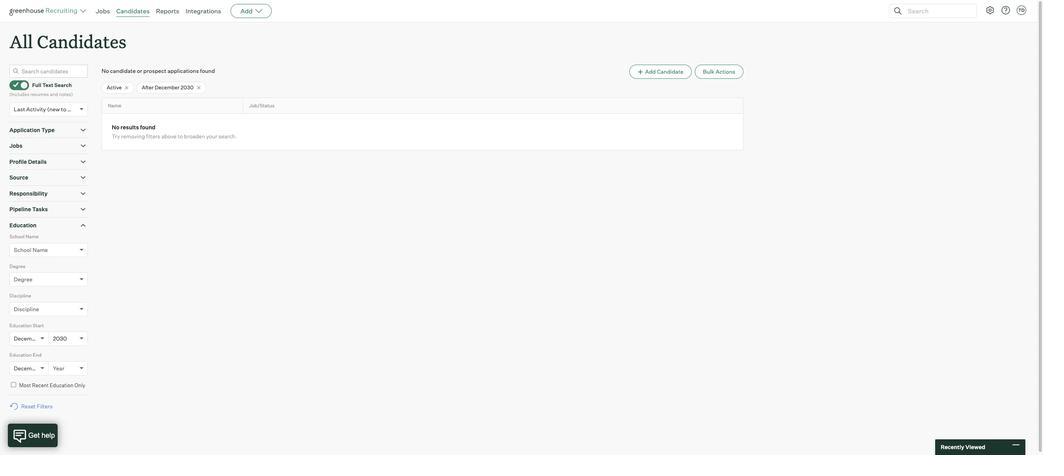 Task type: describe. For each thing, give the bounding box(es) containing it.
bulk actions
[[703, 68, 736, 75]]

education end
[[9, 352, 42, 358]]

tasks
[[32, 206, 48, 213]]

1 vertical spatial candidates
[[37, 30, 127, 53]]

1 horizontal spatial 2030
[[181, 84, 194, 91]]

reports link
[[156, 7, 179, 15]]

td button
[[1016, 4, 1028, 16]]

only
[[75, 382, 85, 389]]

education for education
[[9, 222, 37, 229]]

pipeline tasks
[[9, 206, 48, 213]]

search.
[[219, 133, 237, 140]]

2030 option
[[53, 336, 67, 342]]

broaden
[[184, 133, 205, 140]]

actions
[[716, 68, 736, 75]]

school name element
[[9, 233, 88, 263]]

viewed
[[966, 444, 986, 451]]

december for 2030
[[14, 336, 40, 342]]

recently viewed
[[941, 444, 986, 451]]

jobs link
[[96, 7, 110, 15]]

add button
[[231, 4, 272, 18]]

1 vertical spatial name
[[26, 234, 39, 240]]

profile details
[[9, 158, 47, 165]]

no candidate or prospect applications found
[[102, 68, 215, 74]]

td
[[1019, 7, 1025, 13]]

type
[[41, 127, 55, 133]]

0 vertical spatial jobs
[[96, 7, 110, 15]]

most recent education only
[[19, 382, 85, 389]]

degree element
[[9, 263, 88, 292]]

0 vertical spatial school
[[9, 234, 25, 240]]

reset filters button
[[9, 400, 57, 414]]

0 vertical spatial december
[[155, 84, 180, 91]]

above
[[162, 133, 177, 140]]

or
[[137, 68, 142, 74]]

prospect
[[143, 68, 166, 74]]

last activity (new to old) option
[[14, 106, 78, 112]]

recently
[[941, 444, 965, 451]]

0 vertical spatial candidates
[[116, 7, 150, 15]]

to inside no results found try removing filters above to broaden your search.
[[178, 133, 183, 140]]

results
[[121, 124, 139, 131]]

(includes
[[9, 91, 29, 97]]

add for add candidate
[[646, 68, 656, 75]]

0 vertical spatial to
[[61, 106, 66, 112]]

configure image
[[986, 5, 995, 15]]

start
[[33, 323, 44, 329]]

candidates link
[[116, 7, 150, 15]]

add candidate link
[[630, 65, 692, 79]]

removing
[[121, 133, 145, 140]]

source
[[9, 174, 28, 181]]

try
[[112, 133, 120, 140]]

no results found try removing filters above to broaden your search.
[[112, 124, 237, 140]]

december for year
[[14, 365, 40, 372]]

no for no candidate or prospect applications found
[[102, 68, 109, 74]]

applications
[[168, 68, 199, 74]]

1 vertical spatial school
[[14, 247, 31, 253]]

full text search (includes resumes and notes)
[[9, 82, 73, 97]]



Task type: vqa. For each thing, say whether or not it's contained in the screenshot.
the rightmost be
no



Task type: locate. For each thing, give the bounding box(es) containing it.
education
[[9, 222, 37, 229], [9, 323, 32, 329], [9, 352, 32, 358], [50, 382, 73, 389]]

2 december option from the top
[[14, 365, 40, 372]]

full
[[32, 82, 41, 88]]

checkmark image
[[13, 82, 19, 88]]

1 vertical spatial december
[[14, 336, 40, 342]]

old)
[[67, 106, 78, 112]]

integrations link
[[186, 7, 221, 15]]

december option down education end
[[14, 365, 40, 372]]

found inside no results found try removing filters above to broaden your search.
[[140, 124, 156, 131]]

application
[[9, 127, 40, 133]]

jobs up profile
[[9, 143, 22, 149]]

jobs left candidates link
[[96, 7, 110, 15]]

1 vertical spatial discipline
[[14, 306, 39, 313]]

2030 up year
[[53, 336, 67, 342]]

your
[[206, 133, 217, 140]]

jobs
[[96, 7, 110, 15], [9, 143, 22, 149]]

candidate
[[657, 68, 684, 75]]

1 vertical spatial december option
[[14, 365, 40, 372]]

discipline
[[9, 293, 31, 299], [14, 306, 39, 313]]

education start
[[9, 323, 44, 329]]

text
[[42, 82, 53, 88]]

0 horizontal spatial add
[[241, 7, 253, 15]]

december option
[[14, 336, 40, 342], [14, 365, 40, 372]]

no for no results found try removing filters above to broaden your search.
[[112, 124, 119, 131]]

education for education end
[[9, 352, 32, 358]]

candidate
[[110, 68, 136, 74]]

activity
[[26, 106, 46, 112]]

td button
[[1017, 5, 1027, 15]]

Search text field
[[906, 5, 970, 17]]

1 horizontal spatial to
[[178, 133, 183, 140]]

school name down pipeline on the left of the page
[[9, 234, 39, 240]]

year
[[53, 365, 64, 372]]

1 vertical spatial school name
[[14, 247, 48, 253]]

to left old)
[[61, 106, 66, 112]]

1 horizontal spatial no
[[112, 124, 119, 131]]

notes)
[[59, 91, 73, 97]]

1 horizontal spatial found
[[200, 68, 215, 74]]

december
[[155, 84, 180, 91], [14, 336, 40, 342], [14, 365, 40, 372]]

after
[[142, 84, 154, 91]]

end
[[33, 352, 42, 358]]

december down education end
[[14, 365, 40, 372]]

school
[[9, 234, 25, 240], [14, 247, 31, 253]]

0 horizontal spatial no
[[102, 68, 109, 74]]

after december 2030
[[142, 84, 194, 91]]

job/status
[[249, 103, 275, 109]]

degree
[[9, 264, 25, 269], [14, 276, 32, 283]]

search
[[54, 82, 72, 88]]

december down education start
[[14, 336, 40, 342]]

1 vertical spatial to
[[178, 133, 183, 140]]

0 horizontal spatial to
[[61, 106, 66, 112]]

education left start
[[9, 323, 32, 329]]

bulk
[[703, 68, 715, 75]]

profile
[[9, 158, 27, 165]]

1 vertical spatial 2030
[[53, 336, 67, 342]]

name up degree element at the bottom left of page
[[33, 247, 48, 253]]

responsibility
[[9, 190, 48, 197]]

filters
[[146, 133, 160, 140]]

0 vertical spatial no
[[102, 68, 109, 74]]

all candidates
[[9, 30, 127, 53]]

discipline element
[[9, 292, 88, 322]]

0 vertical spatial december option
[[14, 336, 40, 342]]

reports
[[156, 7, 179, 15]]

bulk actions link
[[695, 65, 744, 79]]

no up try
[[112, 124, 119, 131]]

name down pipeline tasks
[[26, 234, 39, 240]]

add for add
[[241, 7, 253, 15]]

0 vertical spatial 2030
[[181, 84, 194, 91]]

found up filters
[[140, 124, 156, 131]]

most
[[19, 382, 31, 389]]

1 vertical spatial jobs
[[9, 143, 22, 149]]

add
[[241, 7, 253, 15], [646, 68, 656, 75]]

details
[[28, 158, 47, 165]]

1 vertical spatial add
[[646, 68, 656, 75]]

december option for 2030
[[14, 336, 40, 342]]

to right above
[[178, 133, 183, 140]]

2 vertical spatial december
[[14, 365, 40, 372]]

Search candidates field
[[9, 65, 88, 78]]

no left candidate
[[102, 68, 109, 74]]

application type
[[9, 127, 55, 133]]

0 vertical spatial found
[[200, 68, 215, 74]]

candidates down jobs link
[[37, 30, 127, 53]]

education down year
[[50, 382, 73, 389]]

1 vertical spatial found
[[140, 124, 156, 131]]

december option for year
[[14, 365, 40, 372]]

and
[[50, 91, 58, 97]]

recent
[[32, 382, 49, 389]]

education down pipeline on the left of the page
[[9, 222, 37, 229]]

resumes
[[30, 91, 49, 97]]

no inside no results found try removing filters above to broaden your search.
[[112, 124, 119, 131]]

add candidate
[[646, 68, 684, 75]]

school name
[[9, 234, 39, 240], [14, 247, 48, 253]]

1 december option from the top
[[14, 336, 40, 342]]

reset filters
[[21, 403, 53, 410]]

last
[[14, 106, 25, 112]]

found right "applications"
[[200, 68, 215, 74]]

school name up degree element at the bottom left of page
[[14, 247, 48, 253]]

2030 down "applications"
[[181, 84, 194, 91]]

name down the active
[[108, 103, 121, 109]]

filters
[[37, 403, 53, 410]]

0 vertical spatial degree
[[9, 264, 25, 269]]

education left end
[[9, 352, 32, 358]]

december down no candidate or prospect applications found
[[155, 84, 180, 91]]

0 horizontal spatial found
[[140, 124, 156, 131]]

pipeline
[[9, 206, 31, 213]]

school up degree element at the bottom left of page
[[14, 247, 31, 253]]

2 vertical spatial name
[[33, 247, 48, 253]]

0 vertical spatial add
[[241, 7, 253, 15]]

found
[[200, 68, 215, 74], [140, 124, 156, 131]]

0 vertical spatial school name
[[9, 234, 39, 240]]

degree up discipline element
[[14, 276, 32, 283]]

1 horizontal spatial jobs
[[96, 7, 110, 15]]

no
[[102, 68, 109, 74], [112, 124, 119, 131]]

school down pipeline on the left of the page
[[9, 234, 25, 240]]

greenhouse recruiting image
[[9, 6, 80, 16]]

0 horizontal spatial jobs
[[9, 143, 22, 149]]

1 vertical spatial no
[[112, 124, 119, 131]]

degree down school name element
[[9, 264, 25, 269]]

add inside popup button
[[241, 7, 253, 15]]

name
[[108, 103, 121, 109], [26, 234, 39, 240], [33, 247, 48, 253]]

(new
[[47, 106, 60, 112]]

2030
[[181, 84, 194, 91], [53, 336, 67, 342]]

reset
[[21, 403, 36, 410]]

active
[[107, 84, 122, 91]]

to
[[61, 106, 66, 112], [178, 133, 183, 140]]

candidates right jobs link
[[116, 7, 150, 15]]

1 horizontal spatial add
[[646, 68, 656, 75]]

0 horizontal spatial 2030
[[53, 336, 67, 342]]

education for education start
[[9, 323, 32, 329]]

candidates
[[116, 7, 150, 15], [37, 30, 127, 53]]

1 vertical spatial degree
[[14, 276, 32, 283]]

0 vertical spatial discipline
[[9, 293, 31, 299]]

last activity (new to old)
[[14, 106, 78, 112]]

0 vertical spatial name
[[108, 103, 121, 109]]

integrations
[[186, 7, 221, 15]]

all
[[9, 30, 33, 53]]

december option down education start
[[14, 336, 40, 342]]

Most Recent Education Only checkbox
[[11, 382, 16, 388]]



